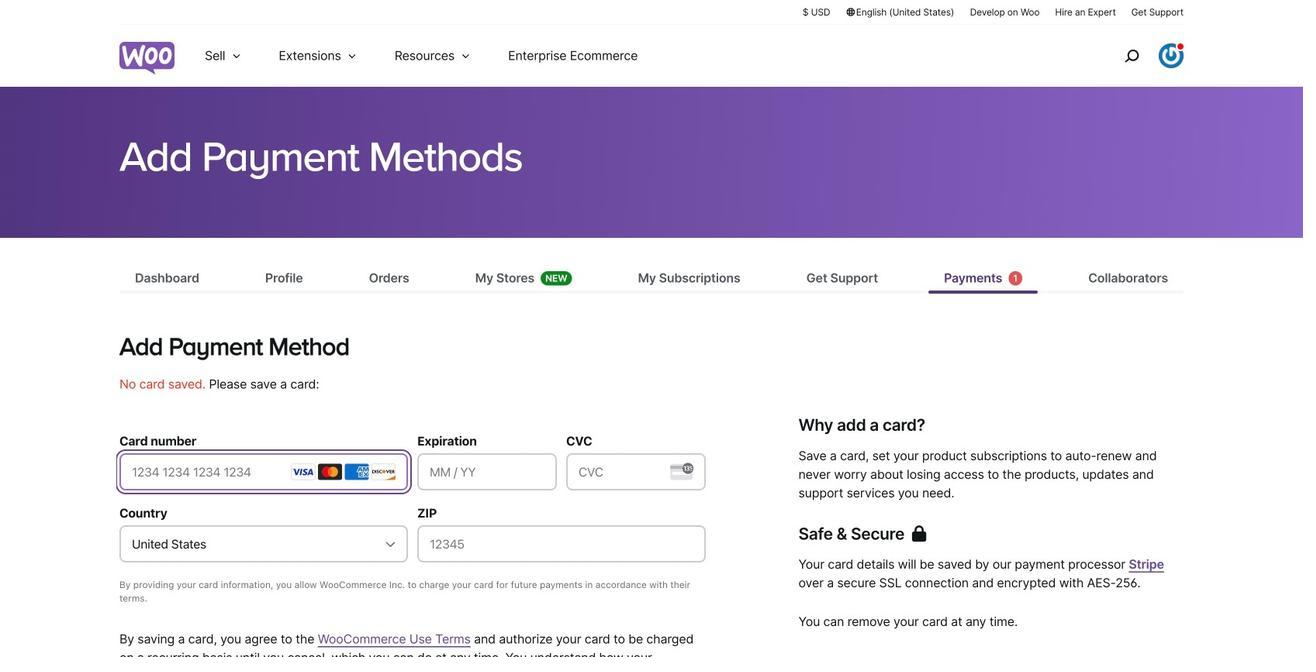 Task type: vqa. For each thing, say whether or not it's contained in the screenshot.
SEARCH image
yes



Task type: locate. For each thing, give the bounding box(es) containing it.
search image
[[1119, 43, 1144, 68]]

open account menu image
[[1159, 43, 1184, 68]]

lock image
[[912, 526, 926, 542]]



Task type: describe. For each thing, give the bounding box(es) containing it.
service navigation menu element
[[1091, 31, 1184, 81]]



